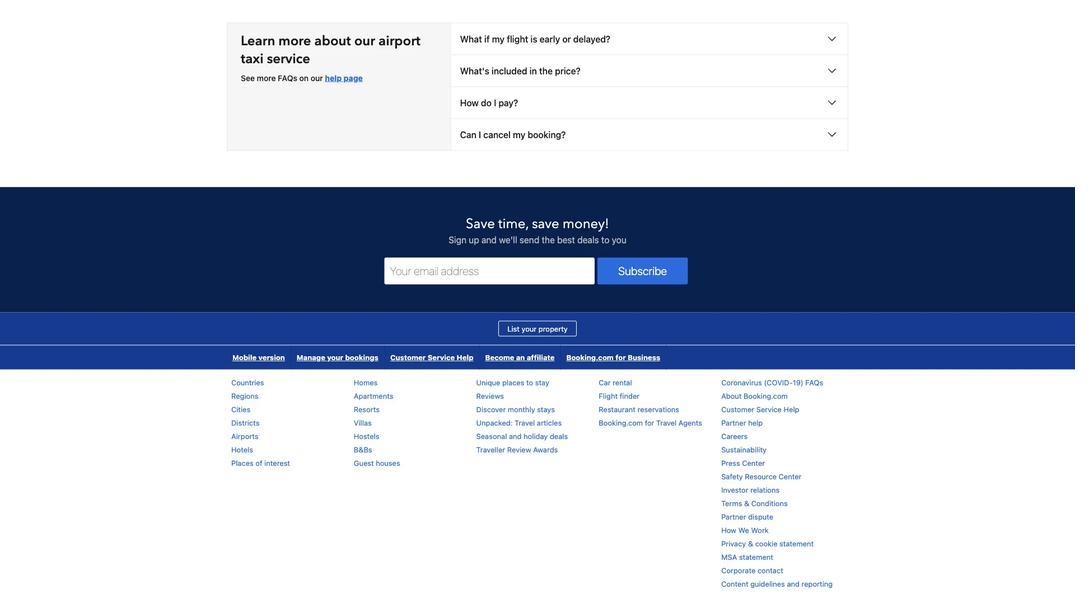 Task type: vqa. For each thing, say whether or not it's contained in the screenshot.
the pete
no



Task type: describe. For each thing, give the bounding box(es) containing it.
0 horizontal spatial service
[[428, 354, 455, 362]]

manage your bookings
[[297, 354, 379, 362]]

money!
[[563, 215, 609, 233]]

content guidelines and reporting link
[[721, 580, 833, 588]]

help inside learn more about our airport taxi service see more faqs on our help page
[[325, 73, 342, 83]]

contact
[[758, 567, 783, 575]]

unpacked: travel articles link
[[476, 419, 562, 427]]

holiday
[[524, 432, 548, 441]]

villas link
[[354, 419, 372, 427]]

is
[[531, 34, 537, 44]]

privacy
[[721, 540, 746, 548]]

list
[[507, 325, 520, 333]]

customer service help link for partner help
[[721, 405, 799, 414]]

an
[[516, 354, 525, 362]]

help inside the coronavirus (covid-19) faqs about booking.com customer service help partner help careers sustainability press center safety resource center investor relations terms & conditions partner dispute how we work privacy & cookie statement msa statement corporate contact content guidelines and reporting
[[784, 405, 799, 414]]

to inside unique places to stay reviews discover monthly stays unpacked: travel articles seasonal and holiday deals traveller review awards
[[526, 378, 533, 387]]

0 horizontal spatial customer
[[390, 354, 426, 362]]

press center link
[[721, 459, 765, 467]]

awards
[[533, 446, 558, 454]]

regions
[[231, 392, 258, 400]]

terms & conditions link
[[721, 499, 788, 508]]

b&bs
[[354, 446, 372, 454]]

homes link
[[354, 378, 378, 387]]

manage
[[297, 354, 325, 362]]

msa
[[721, 553, 737, 562]]

hotels link
[[231, 446, 253, 454]]

customer service help
[[390, 354, 473, 362]]

service
[[267, 50, 310, 68]]

booking.com for business link
[[561, 346, 666, 370]]

learn more about our airport taxi service see more faqs on our help page
[[241, 32, 420, 83]]

0 vertical spatial center
[[742, 459, 765, 467]]

mobile version
[[232, 354, 285, 362]]

flight
[[599, 392, 618, 400]]

become an affiliate link
[[480, 346, 560, 370]]

the inside the save time, save money! sign up and we'll send the best deals to you
[[542, 235, 555, 245]]

0 horizontal spatial our
[[311, 73, 323, 83]]

customer inside the coronavirus (covid-19) faqs about booking.com customer service help partner help careers sustainability press center safety resource center investor relations terms & conditions partner dispute how we work privacy & cookie statement msa statement corporate contact content guidelines and reporting
[[721, 405, 754, 414]]

in
[[530, 65, 537, 76]]

deals inside the save time, save money! sign up and we'll send the best deals to you
[[577, 235, 599, 245]]

stay
[[535, 378, 549, 387]]

list your property link
[[498, 321, 577, 337]]

19)
[[793, 378, 803, 387]]

airports
[[231, 432, 258, 441]]

cookie
[[755, 540, 778, 548]]

faqs inside learn more about our airport taxi service see more faqs on our help page
[[278, 73, 297, 83]]

b&bs link
[[354, 446, 372, 454]]

help inside the coronavirus (covid-19) faqs about booking.com customer service help partner help careers sustainability press center safety resource center investor relations terms & conditions partner dispute how we work privacy & cookie statement msa statement corporate contact content guidelines and reporting
[[748, 419, 763, 427]]

faqs inside the coronavirus (covid-19) faqs about booking.com customer service help partner help careers sustainability press center safety resource center investor relations terms & conditions partner dispute how we work privacy & cookie statement msa statement corporate contact content guidelines and reporting
[[805, 378, 823, 387]]

property
[[539, 325, 568, 333]]

safety resource center link
[[721, 473, 802, 481]]

what's included in the price? button
[[451, 55, 848, 86]]

pay?
[[499, 97, 518, 108]]

and inside the save time, save money! sign up and we'll send the best deals to you
[[482, 235, 497, 245]]

become an affiliate
[[485, 354, 555, 362]]

articles
[[537, 419, 562, 427]]

your for list
[[522, 325, 537, 333]]

customer service help link for become an affiliate
[[385, 346, 479, 370]]

investor
[[721, 486, 748, 494]]

apartments
[[354, 392, 393, 400]]

resorts link
[[354, 405, 380, 414]]

interest
[[264, 459, 290, 467]]

cancel
[[483, 129, 511, 140]]

traveller
[[476, 446, 505, 454]]

corporate contact link
[[721, 567, 783, 575]]

of
[[256, 459, 262, 467]]

manage your bookings link
[[291, 346, 384, 370]]

your for manage
[[327, 354, 343, 362]]

guest houses link
[[354, 459, 400, 467]]

safety
[[721, 473, 743, 481]]

the inside dropdown button
[[539, 65, 553, 76]]

seasonal and holiday deals link
[[476, 432, 568, 441]]

to inside the save time, save money! sign up and we'll send the best deals to you
[[601, 235, 610, 245]]

for inside car rental flight finder restaurant reservations booking.com for travel agents
[[645, 419, 654, 427]]

places
[[502, 378, 524, 387]]

homes
[[354, 378, 378, 387]]

countries
[[231, 378, 264, 387]]

guest
[[354, 459, 374, 467]]

0 vertical spatial more
[[279, 32, 311, 50]]

cities
[[231, 405, 250, 414]]

we'll
[[499, 235, 517, 245]]

restaurant reservations link
[[599, 405, 679, 414]]

reporting
[[802, 580, 833, 588]]

terms
[[721, 499, 742, 508]]

what's included in the price?
[[460, 65, 581, 76]]

i inside dropdown button
[[494, 97, 496, 108]]

(covid-
[[764, 378, 793, 387]]

partner dispute link
[[721, 513, 773, 521]]

flight finder link
[[599, 392, 640, 400]]

how do i pay? button
[[451, 87, 848, 118]]

my inside the can i cancel my booking? 'dropdown button'
[[513, 129, 525, 140]]

1 partner from the top
[[721, 419, 746, 427]]

car
[[599, 378, 611, 387]]

or
[[562, 34, 571, 44]]

countries regions cities districts airports hotels places of interest
[[231, 378, 290, 467]]

discover monthly stays link
[[476, 405, 555, 414]]

do
[[481, 97, 492, 108]]

1 horizontal spatial statement
[[780, 540, 814, 548]]

car rental flight finder restaurant reservations booking.com for travel agents
[[599, 378, 702, 427]]

save
[[532, 215, 559, 233]]

booking.com for travel agents link
[[599, 419, 702, 427]]

0 horizontal spatial more
[[257, 73, 276, 83]]

villas
[[354, 419, 372, 427]]

review
[[507, 446, 531, 454]]

what's
[[460, 65, 489, 76]]



Task type: locate. For each thing, give the bounding box(es) containing it.
deals down 'articles'
[[550, 432, 568, 441]]

0 vertical spatial &
[[744, 499, 749, 508]]

1 vertical spatial for
[[645, 419, 654, 427]]

partner down the 'terms'
[[721, 513, 746, 521]]

0 vertical spatial customer
[[390, 354, 426, 362]]

1 horizontal spatial customer
[[721, 405, 754, 414]]

partner help link
[[721, 419, 763, 427]]

1 vertical spatial booking.com
[[744, 392, 788, 400]]

0 horizontal spatial your
[[327, 354, 343, 362]]

1 horizontal spatial more
[[279, 32, 311, 50]]

help
[[457, 354, 473, 362], [784, 405, 799, 414]]

become
[[485, 354, 514, 362]]

statement
[[780, 540, 814, 548], [739, 553, 773, 562]]

included
[[492, 65, 527, 76]]

rental
[[613, 378, 632, 387]]

your inside "list your property" link
[[522, 325, 537, 333]]

0 horizontal spatial center
[[742, 459, 765, 467]]

customer
[[390, 354, 426, 362], [721, 405, 754, 414]]

help left page
[[325, 73, 342, 83]]

0 horizontal spatial help
[[325, 73, 342, 83]]

and up traveller review awards link
[[509, 432, 522, 441]]

to left you
[[601, 235, 610, 245]]

our right on
[[311, 73, 323, 83]]

1 travel from the left
[[515, 419, 535, 427]]

send
[[520, 235, 539, 245]]

my inside what if my flight is early or delayed? dropdown button
[[492, 34, 505, 44]]

car rental link
[[599, 378, 632, 387]]

1 vertical spatial my
[[513, 129, 525, 140]]

statement right cookie
[[780, 540, 814, 548]]

we
[[738, 526, 749, 535]]

0 horizontal spatial i
[[479, 129, 481, 140]]

1 vertical spatial statement
[[739, 553, 773, 562]]

1 horizontal spatial help
[[748, 419, 763, 427]]

0 vertical spatial to
[[601, 235, 610, 245]]

traveller review awards link
[[476, 446, 558, 454]]

your right manage in the bottom left of the page
[[327, 354, 343, 362]]

booking.com for business
[[566, 354, 660, 362]]

center up resource
[[742, 459, 765, 467]]

agents
[[679, 419, 702, 427]]

your right list
[[522, 325, 537, 333]]

press
[[721, 459, 740, 467]]

1 vertical spatial partner
[[721, 513, 746, 521]]

1 horizontal spatial service
[[756, 405, 782, 414]]

save time, save money! sign up and we'll send the best deals to you
[[449, 215, 627, 245]]

districts link
[[231, 419, 260, 427]]

homes apartments resorts villas hostels b&bs guest houses
[[354, 378, 400, 467]]

1 horizontal spatial i
[[494, 97, 496, 108]]

center up relations
[[779, 473, 802, 481]]

deals
[[577, 235, 599, 245], [550, 432, 568, 441]]

navigation
[[227, 346, 667, 370]]

1 vertical spatial service
[[756, 405, 782, 414]]

see
[[241, 73, 255, 83]]

1 horizontal spatial center
[[779, 473, 802, 481]]

more right learn
[[279, 32, 311, 50]]

guidelines
[[750, 580, 785, 588]]

help down 19)
[[784, 405, 799, 414]]

1 vertical spatial your
[[327, 354, 343, 362]]

careers
[[721, 432, 748, 441]]

Your email address email field
[[384, 258, 595, 285]]

cities link
[[231, 405, 250, 414]]

1 vertical spatial help
[[748, 419, 763, 427]]

1 horizontal spatial faqs
[[805, 378, 823, 387]]

travel down reservations
[[656, 419, 677, 427]]

1 horizontal spatial my
[[513, 129, 525, 140]]

0 vertical spatial my
[[492, 34, 505, 44]]

1 horizontal spatial help
[[784, 405, 799, 414]]

to left stay
[[526, 378, 533, 387]]

1 vertical spatial and
[[509, 432, 522, 441]]

0 vertical spatial for
[[616, 354, 626, 362]]

about
[[314, 32, 351, 50]]

1 vertical spatial customer service help link
[[721, 405, 799, 414]]

districts
[[231, 419, 260, 427]]

0 vertical spatial help
[[325, 73, 342, 83]]

more right see
[[257, 73, 276, 83]]

content
[[721, 580, 748, 588]]

regions link
[[231, 392, 258, 400]]

i inside 'dropdown button'
[[479, 129, 481, 140]]

travel inside unique places to stay reviews discover monthly stays unpacked: travel articles seasonal and holiday deals traveller review awards
[[515, 419, 535, 427]]

0 horizontal spatial customer service help link
[[385, 346, 479, 370]]

and right up
[[482, 235, 497, 245]]

help left become
[[457, 354, 473, 362]]

coronavirus (covid-19) faqs link
[[721, 378, 823, 387]]

sign
[[449, 235, 467, 245]]

0 vertical spatial service
[[428, 354, 455, 362]]

booking.com down restaurant
[[599, 419, 643, 427]]

2 horizontal spatial and
[[787, 580, 800, 588]]

1 vertical spatial center
[[779, 473, 802, 481]]

& up "msa statement" link
[[748, 540, 753, 548]]

0 vertical spatial and
[[482, 235, 497, 245]]

1 horizontal spatial to
[[601, 235, 610, 245]]

airports link
[[231, 432, 258, 441]]

business
[[628, 354, 660, 362]]

help inside customer service help link
[[457, 354, 473, 362]]

0 horizontal spatial and
[[482, 235, 497, 245]]

booking.com up car
[[566, 354, 614, 362]]

2 vertical spatial booking.com
[[599, 419, 643, 427]]

coronavirus (covid-19) faqs about booking.com customer service help partner help careers sustainability press center safety resource center investor relations terms & conditions partner dispute how we work privacy & cookie statement msa statement corporate contact content guidelines and reporting
[[721, 378, 833, 588]]

more
[[279, 32, 311, 50], [257, 73, 276, 83]]

page
[[344, 73, 363, 83]]

0 vertical spatial i
[[494, 97, 496, 108]]

1 horizontal spatial our
[[354, 32, 375, 50]]

help down 'about booking.com' link
[[748, 419, 763, 427]]

msa statement link
[[721, 553, 773, 562]]

subscribe button
[[598, 258, 688, 285]]

if
[[484, 34, 490, 44]]

and left reporting
[[787, 580, 800, 588]]

1 horizontal spatial deals
[[577, 235, 599, 245]]

booking.com
[[566, 354, 614, 362], [744, 392, 788, 400], [599, 419, 643, 427]]

0 vertical spatial help
[[457, 354, 473, 362]]

unique
[[476, 378, 500, 387]]

booking?
[[528, 129, 566, 140]]

navigation containing mobile version
[[227, 346, 667, 370]]

corporate
[[721, 567, 756, 575]]

sustainability link
[[721, 446, 767, 454]]

service inside the coronavirus (covid-19) faqs about booking.com customer service help partner help careers sustainability press center safety resource center investor relations terms & conditions partner dispute how we work privacy & cookie statement msa statement corporate contact content guidelines and reporting
[[756, 405, 782, 414]]

relations
[[750, 486, 780, 494]]

the down save
[[542, 235, 555, 245]]

statement up 'corporate contact' link
[[739, 553, 773, 562]]

1 horizontal spatial customer service help link
[[721, 405, 799, 414]]

1 vertical spatial i
[[479, 129, 481, 140]]

my right cancel
[[513, 129, 525, 140]]

0 vertical spatial faqs
[[278, 73, 297, 83]]

0 vertical spatial our
[[354, 32, 375, 50]]

partner up careers link
[[721, 419, 746, 427]]

customer right bookings
[[390, 354, 426, 362]]

1 vertical spatial more
[[257, 73, 276, 83]]

save time, save money! footer
[[0, 187, 1075, 605]]

investor relations link
[[721, 486, 780, 494]]

booking.com inside car rental flight finder restaurant reservations booking.com for travel agents
[[599, 419, 643, 427]]

unique places to stay reviews discover monthly stays unpacked: travel articles seasonal and holiday deals traveller review awards
[[476, 378, 568, 454]]

houses
[[376, 459, 400, 467]]

the
[[539, 65, 553, 76], [542, 235, 555, 245]]

work
[[751, 526, 769, 535]]

time,
[[498, 215, 529, 233]]

0 horizontal spatial faqs
[[278, 73, 297, 83]]

0 horizontal spatial for
[[616, 354, 626, 362]]

1 horizontal spatial travel
[[656, 419, 677, 427]]

0 horizontal spatial travel
[[515, 419, 535, 427]]

careers link
[[721, 432, 748, 441]]

2 vertical spatial and
[[787, 580, 800, 588]]

1 horizontal spatial and
[[509, 432, 522, 441]]

can i cancel my booking?
[[460, 129, 566, 140]]

how up 'privacy' in the bottom of the page
[[721, 526, 736, 535]]

for left 'business'
[[616, 354, 626, 362]]

how left do
[[460, 97, 479, 108]]

0 vertical spatial the
[[539, 65, 553, 76]]

on
[[299, 73, 309, 83]]

customer up "partner help" 'link' at the bottom
[[721, 405, 754, 414]]

0 vertical spatial partner
[[721, 419, 746, 427]]

travel up seasonal and holiday deals link
[[515, 419, 535, 427]]

1 vertical spatial &
[[748, 540, 753, 548]]

deals inside unique places to stay reviews discover monthly stays unpacked: travel articles seasonal and holiday deals traveller review awards
[[550, 432, 568, 441]]

0 vertical spatial customer service help link
[[385, 346, 479, 370]]

0 vertical spatial deals
[[577, 235, 599, 245]]

0 horizontal spatial statement
[[739, 553, 773, 562]]

1 vertical spatial the
[[542, 235, 555, 245]]

seasonal
[[476, 432, 507, 441]]

0 vertical spatial statement
[[780, 540, 814, 548]]

affiliate
[[527, 354, 555, 362]]

1 vertical spatial faqs
[[805, 378, 823, 387]]

navigation inside save time, save money! footer
[[227, 346, 667, 370]]

faqs right 19)
[[805, 378, 823, 387]]

booking.com down coronavirus (covid-19) faqs link
[[744, 392, 788, 400]]

booking.com inside the coronavirus (covid-19) faqs about booking.com customer service help partner help careers sustainability press center safety resource center investor relations terms & conditions partner dispute how we work privacy & cookie statement msa statement corporate contact content guidelines and reporting
[[744, 392, 788, 400]]

conditions
[[751, 499, 788, 508]]

faqs left on
[[278, 73, 297, 83]]

1 vertical spatial customer
[[721, 405, 754, 414]]

1 vertical spatial our
[[311, 73, 323, 83]]

how inside the coronavirus (covid-19) faqs about booking.com customer service help partner help careers sustainability press center safety resource center investor relations terms & conditions partner dispute how we work privacy & cookie statement msa statement corporate contact content guidelines and reporting
[[721, 526, 736, 535]]

0 horizontal spatial my
[[492, 34, 505, 44]]

0 horizontal spatial how
[[460, 97, 479, 108]]

reservations
[[638, 405, 679, 414]]

and inside the coronavirus (covid-19) faqs about booking.com customer service help partner help careers sustainability press center safety resource center investor relations terms & conditions partner dispute how we work privacy & cookie statement msa statement corporate contact content guidelines and reporting
[[787, 580, 800, 588]]

0 horizontal spatial help
[[457, 354, 473, 362]]

stays
[[537, 405, 555, 414]]

i right 'can'
[[479, 129, 481, 140]]

0 vertical spatial how
[[460, 97, 479, 108]]

how inside dropdown button
[[460, 97, 479, 108]]

how do i pay?
[[460, 97, 518, 108]]

1 horizontal spatial how
[[721, 526, 736, 535]]

partner
[[721, 419, 746, 427], [721, 513, 746, 521]]

privacy & cookie statement link
[[721, 540, 814, 548]]

our
[[354, 32, 375, 50], [311, 73, 323, 83]]

1 vertical spatial to
[[526, 378, 533, 387]]

0 horizontal spatial deals
[[550, 432, 568, 441]]

our right about
[[354, 32, 375, 50]]

coronavirus
[[721, 378, 762, 387]]

version
[[258, 354, 285, 362]]

learn
[[241, 32, 275, 50]]

help page link
[[325, 73, 363, 83]]

deals down money!
[[577, 235, 599, 245]]

& up partner dispute link at bottom right
[[744, 499, 749, 508]]

your inside manage your bookings link
[[327, 354, 343, 362]]

save
[[466, 215, 495, 233]]

2 travel from the left
[[656, 419, 677, 427]]

and
[[482, 235, 497, 245], [509, 432, 522, 441], [787, 580, 800, 588]]

bookings
[[345, 354, 379, 362]]

2 partner from the top
[[721, 513, 746, 521]]

for down reservations
[[645, 419, 654, 427]]

0 vertical spatial your
[[522, 325, 537, 333]]

best
[[557, 235, 575, 245]]

1 horizontal spatial your
[[522, 325, 537, 333]]

to
[[601, 235, 610, 245], [526, 378, 533, 387]]

apartments link
[[354, 392, 393, 400]]

sustainability
[[721, 446, 767, 454]]

i right do
[[494, 97, 496, 108]]

what if my flight is early or delayed?
[[460, 34, 610, 44]]

and inside unique places to stay reviews discover monthly stays unpacked: travel articles seasonal and holiday deals traveller review awards
[[509, 432, 522, 441]]

travel inside car rental flight finder restaurant reservations booking.com for travel agents
[[656, 419, 677, 427]]

1 horizontal spatial for
[[645, 419, 654, 427]]

0 vertical spatial booking.com
[[566, 354, 614, 362]]

faqs
[[278, 73, 297, 83], [805, 378, 823, 387]]

i
[[494, 97, 496, 108], [479, 129, 481, 140]]

the right in
[[539, 65, 553, 76]]

my right if
[[492, 34, 505, 44]]

1 vertical spatial how
[[721, 526, 736, 535]]

can
[[460, 129, 476, 140]]

up
[[469, 235, 479, 245]]

1 vertical spatial deals
[[550, 432, 568, 441]]

1 vertical spatial help
[[784, 405, 799, 414]]

0 horizontal spatial to
[[526, 378, 533, 387]]



